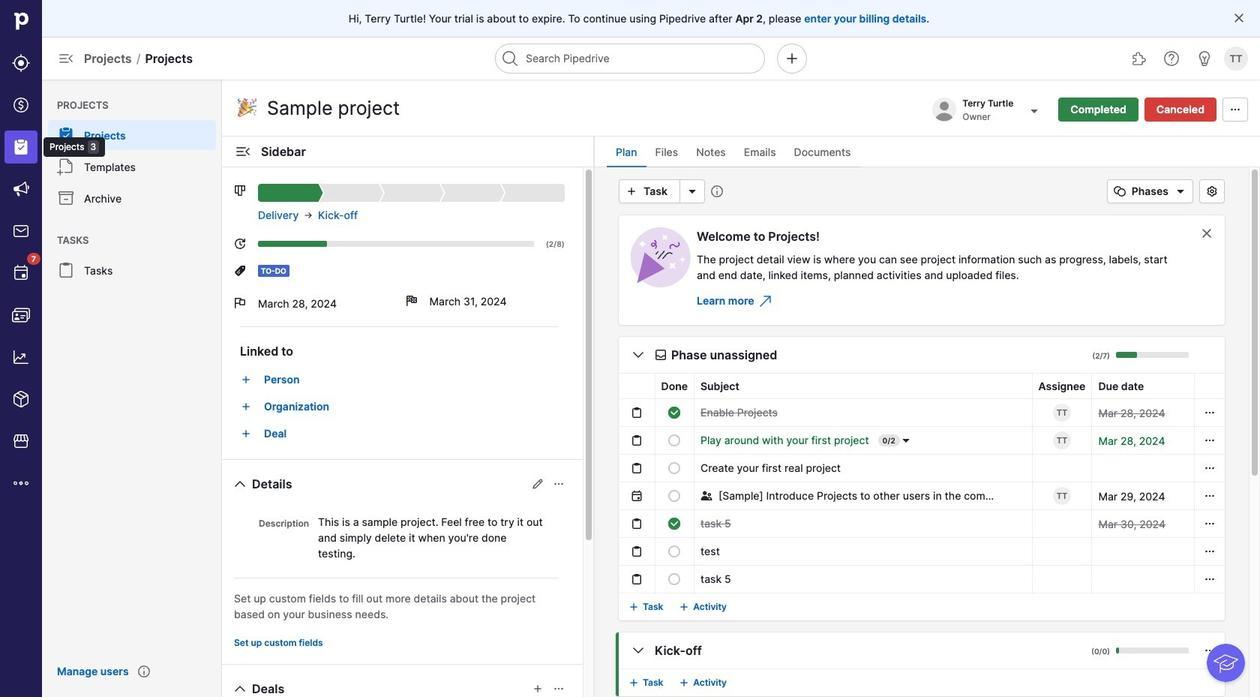 Task type: vqa. For each thing, say whether or not it's contained in the screenshot.
"Contact Made"
no



Task type: describe. For each thing, give the bounding box(es) containing it.
animation image
[[631, 227, 691, 287]]

campaigns image
[[12, 180, 30, 198]]

3 color muted image from the top
[[603, 517, 615, 529]]

transfer ownership image
[[1026, 102, 1044, 120]]

2 color link image from the left
[[679, 601, 691, 613]]

Search Pipedrive field
[[495, 44, 765, 74]]

projects image
[[12, 138, 30, 156]]

quick add image
[[783, 50, 801, 68]]

quick help image
[[1163, 50, 1181, 68]]

5 column header from the left
[[1033, 374, 1093, 399]]

3 column header from the left
[[655, 374, 695, 399]]

1 color muted image from the top
[[603, 434, 615, 446]]

more image
[[12, 474, 30, 492]]

sales inbox image
[[12, 222, 30, 240]]

leads image
[[12, 54, 30, 72]]

info image
[[138, 666, 150, 678]]



Task type: locate. For each thing, give the bounding box(es) containing it.
color muted image
[[603, 406, 615, 418], [603, 462, 615, 474]]

4 column header from the left
[[695, 374, 1033, 399]]

2 color muted image from the top
[[603, 462, 615, 474]]

2 color muted image from the top
[[603, 490, 615, 502]]

color primary image
[[1234, 12, 1246, 24], [1227, 103, 1245, 115], [234, 143, 252, 161], [1204, 185, 1222, 197], [234, 238, 246, 250], [234, 297, 246, 309], [655, 349, 667, 361], [631, 435, 643, 447], [631, 462, 643, 474], [631, 490, 643, 502], [1204, 490, 1216, 502], [669, 518, 681, 530], [1204, 518, 1216, 530], [631, 546, 643, 558], [669, 546, 681, 558], [1204, 546, 1216, 558], [1204, 573, 1216, 585], [231, 680, 249, 697]]

1 column header from the left
[[601, 374, 619, 399]]

home image
[[10, 10, 32, 32]]

color primary image
[[1172, 182, 1190, 200], [234, 185, 246, 197], [623, 185, 641, 197], [1111, 185, 1129, 197], [1198, 227, 1216, 239], [234, 265, 246, 277], [758, 292, 776, 310], [406, 295, 418, 307], [630, 346, 648, 364], [631, 407, 643, 419], [669, 407, 681, 419], [1204, 407, 1216, 419], [669, 435, 681, 447], [900, 435, 912, 447], [1204, 435, 1216, 447], [669, 462, 681, 474], [1204, 462, 1216, 474], [231, 475, 249, 493], [532, 478, 544, 490], [553, 478, 565, 490], [669, 490, 681, 502], [701, 490, 713, 502], [631, 518, 643, 530], [631, 573, 643, 585], [669, 573, 681, 585], [630, 642, 648, 660], [1204, 645, 1216, 657], [532, 683, 544, 695], [553, 683, 565, 695]]

color undefined image
[[57, 126, 75, 144], [57, 189, 75, 207]]

marketplace image
[[12, 432, 30, 450]]

0 vertical spatial color undefined image
[[57, 126, 75, 144]]

color undefined image right projects icon
[[57, 126, 75, 144]]

contacts image
[[12, 306, 30, 324]]

color link image
[[628, 601, 640, 613], [679, 601, 691, 613]]

insights image
[[12, 348, 30, 366]]

🎉  Sample project text field
[[234, 93, 436, 123]]

table
[[601, 374, 1225, 594]]

sales assistant image
[[1196, 50, 1214, 68]]

menu
[[0, 0, 105, 697], [42, 80, 222, 697]]

knowledge center bot, also known as kc bot is an onboarding assistant that allows you to see the list of onboarding items in one place for quick and easy reference. this improves your in-app experience. image
[[1208, 644, 1246, 682]]

row group
[[601, 399, 1225, 593]]

cell
[[601, 399, 619, 427], [601, 427, 619, 454], [601, 454, 619, 482], [1033, 454, 1093, 482], [1093, 454, 1195, 482], [601, 482, 619, 510], [601, 510, 619, 538], [1033, 510, 1093, 538], [601, 538, 619, 565], [1033, 538, 1093, 565], [1093, 538, 1195, 565], [601, 565, 619, 593], [1033, 565, 1093, 593], [1093, 565, 1195, 593]]

1 color undefined image from the top
[[57, 126, 75, 144]]

deals image
[[12, 96, 30, 114]]

menu item
[[42, 120, 222, 150], [0, 126, 42, 168]]

column header
[[601, 374, 619, 399], [619, 374, 655, 399], [655, 374, 695, 399], [695, 374, 1033, 399], [1033, 374, 1093, 399], [1093, 374, 1195, 399], [1195, 374, 1225, 399]]

1 vertical spatial color undefined image
[[57, 189, 75, 207]]

more options image
[[684, 185, 702, 197]]

5 color muted image from the top
[[603, 573, 615, 585]]

0 horizontal spatial color link image
[[628, 601, 640, 613]]

1 color link image from the left
[[628, 601, 640, 613]]

7 column header from the left
[[1195, 374, 1225, 399]]

2 color undefined image from the top
[[57, 189, 75, 207]]

info image
[[711, 185, 723, 197]]

menu toggle image
[[57, 50, 75, 68]]

0 vertical spatial color muted image
[[603, 406, 615, 418]]

4 color muted image from the top
[[603, 545, 615, 557]]

row
[[601, 374, 1225, 399]]

1 horizontal spatial color link image
[[679, 601, 691, 613]]

products image
[[12, 390, 30, 408]]

color undefined image
[[57, 158, 75, 176], [57, 261, 75, 279], [12, 264, 30, 282]]

color link image
[[240, 374, 252, 386], [240, 401, 252, 413], [240, 428, 252, 440], [628, 677, 640, 689], [679, 677, 691, 689]]

6 column header from the left
[[1093, 374, 1195, 399]]

color undefined image right campaigns icon
[[57, 189, 75, 207]]

1 color muted image from the top
[[603, 406, 615, 418]]

1 vertical spatial color muted image
[[603, 462, 615, 474]]

color muted image
[[603, 434, 615, 446], [603, 490, 615, 502], [603, 517, 615, 529], [603, 545, 615, 557], [603, 573, 615, 585]]

2 column header from the left
[[619, 374, 655, 399]]



